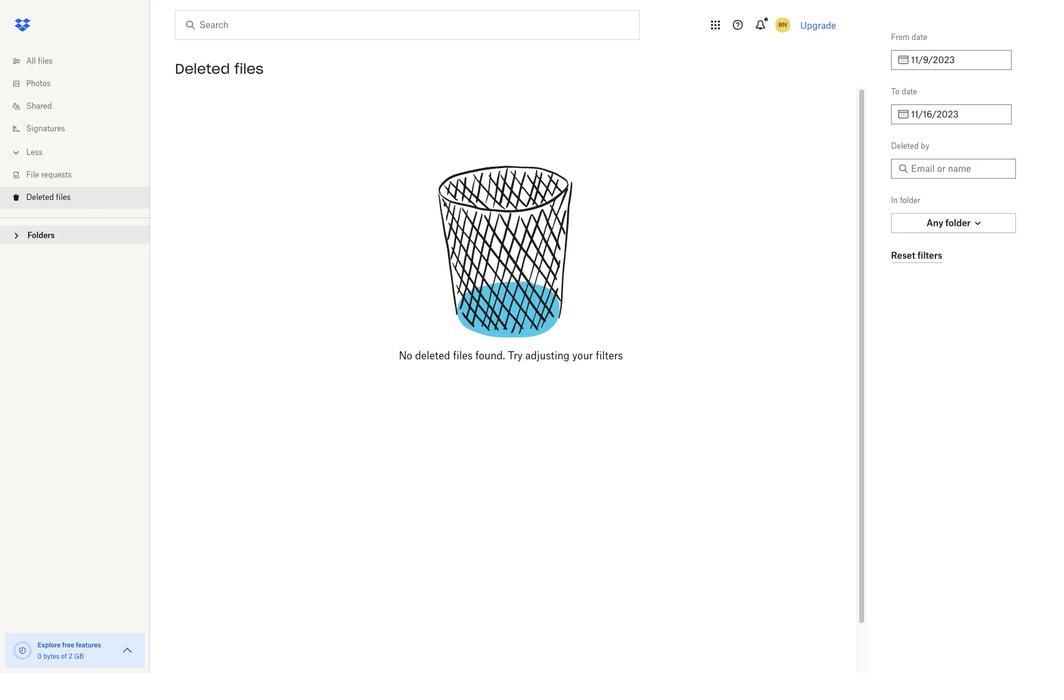 Task type: describe. For each thing, give the bounding box(es) containing it.
folders
[[28, 231, 55, 240]]

of
[[61, 653, 67, 660]]

features
[[76, 641, 101, 649]]

bn
[[779, 21, 787, 29]]

any
[[927, 218, 944, 228]]

no
[[399, 349, 413, 362]]

to date
[[892, 87, 918, 96]]

From date text field
[[912, 53, 1005, 67]]

deleted by
[[892, 141, 930, 151]]

reset
[[892, 250, 916, 260]]

date for to date
[[902, 87, 918, 96]]

Deleted by text field
[[912, 162, 1009, 176]]

explore free features 0 bytes of 2 gb
[[38, 641, 101, 660]]

any folder button
[[892, 213, 1017, 233]]

list containing all files
[[0, 43, 150, 218]]

try
[[508, 349, 523, 362]]

Search text field
[[199, 18, 614, 32]]

folders button
[[0, 226, 150, 244]]

in
[[892, 196, 898, 205]]

all files
[[26, 56, 53, 66]]

To date text field
[[912, 108, 1005, 121]]

shared link
[[10, 95, 150, 118]]

deleted files list item
[[0, 186, 150, 209]]

0 horizontal spatial filters
[[596, 349, 623, 362]]

any folder
[[927, 218, 971, 228]]

signatures link
[[10, 118, 150, 140]]

deleted files inside deleted files link
[[26, 193, 71, 202]]

dropbox image
[[10, 13, 35, 38]]

found.
[[476, 349, 505, 362]]

bn button
[[773, 15, 793, 35]]

filters inside button
[[918, 250, 943, 260]]

reset filters button
[[892, 248, 943, 263]]

photos
[[26, 79, 51, 88]]

upgrade
[[801, 20, 837, 30]]

deleted inside list item
[[26, 193, 54, 202]]

deleted files link
[[10, 186, 150, 209]]

0 vertical spatial deleted files
[[175, 60, 264, 78]]

files inside list item
[[56, 193, 71, 202]]

folder for any folder
[[946, 218, 971, 228]]



Task type: locate. For each thing, give the bounding box(es) containing it.
date for from date
[[912, 33, 928, 42]]

adjusting
[[526, 349, 570, 362]]

1 vertical spatial filters
[[596, 349, 623, 362]]

from date
[[892, 33, 928, 42]]

folder
[[900, 196, 921, 205], [946, 218, 971, 228]]

0 vertical spatial deleted
[[175, 60, 230, 78]]

0 horizontal spatial deleted files
[[26, 193, 71, 202]]

date
[[912, 33, 928, 42], [902, 87, 918, 96]]

upgrade link
[[801, 20, 837, 30]]

list
[[0, 43, 150, 218]]

filters right reset on the right of the page
[[918, 250, 943, 260]]

0 vertical spatial date
[[912, 33, 928, 42]]

photos link
[[10, 73, 150, 95]]

0 horizontal spatial deleted
[[26, 193, 54, 202]]

explore
[[38, 641, 61, 649]]

folder right any at the right top of the page
[[946, 218, 971, 228]]

deleted
[[415, 349, 451, 362]]

quota usage element
[[13, 641, 33, 661]]

to
[[892, 87, 900, 96]]

file requests link
[[10, 164, 150, 186]]

shared
[[26, 101, 52, 111]]

filters right "your"
[[596, 349, 623, 362]]

all files link
[[10, 50, 150, 73]]

0 vertical spatial folder
[[900, 196, 921, 205]]

reset filters
[[892, 250, 943, 260]]

less image
[[10, 146, 23, 159]]

file
[[26, 170, 39, 179]]

2
[[69, 653, 72, 660]]

requests
[[41, 170, 72, 179]]

files
[[38, 56, 53, 66], [234, 60, 264, 78], [56, 193, 71, 202], [453, 349, 473, 362]]

deleted
[[175, 60, 230, 78], [892, 141, 919, 151], [26, 193, 54, 202]]

folder right in on the right of the page
[[900, 196, 921, 205]]

from
[[892, 33, 910, 42]]

no deleted files found. try adjusting your filters
[[399, 349, 623, 362]]

bytes
[[43, 653, 59, 660]]

0
[[38, 653, 42, 660]]

2 horizontal spatial deleted
[[892, 141, 919, 151]]

1 horizontal spatial deleted
[[175, 60, 230, 78]]

gb
[[74, 653, 84, 660]]

date right to
[[902, 87, 918, 96]]

file requests
[[26, 170, 72, 179]]

all
[[26, 56, 36, 66]]

2 vertical spatial deleted
[[26, 193, 54, 202]]

0 vertical spatial filters
[[918, 250, 943, 260]]

1 horizontal spatial filters
[[918, 250, 943, 260]]

0 horizontal spatial folder
[[900, 196, 921, 205]]

signatures
[[26, 124, 65, 133]]

free
[[62, 641, 74, 649]]

1 vertical spatial folder
[[946, 218, 971, 228]]

1 vertical spatial deleted files
[[26, 193, 71, 202]]

1 vertical spatial deleted
[[892, 141, 919, 151]]

less
[[26, 148, 43, 157]]

1 horizontal spatial folder
[[946, 218, 971, 228]]

1 horizontal spatial deleted files
[[175, 60, 264, 78]]

filters
[[918, 250, 943, 260], [596, 349, 623, 362]]

folder inside button
[[946, 218, 971, 228]]

1 vertical spatial date
[[902, 87, 918, 96]]

folder for in folder
[[900, 196, 921, 205]]

deleted files
[[175, 60, 264, 78], [26, 193, 71, 202]]

your
[[573, 349, 593, 362]]

by
[[921, 141, 930, 151]]

date right from in the top of the page
[[912, 33, 928, 42]]

in folder
[[892, 196, 921, 205]]



Task type: vqa. For each thing, say whether or not it's contained in the screenshot.
Date associated with To date
yes



